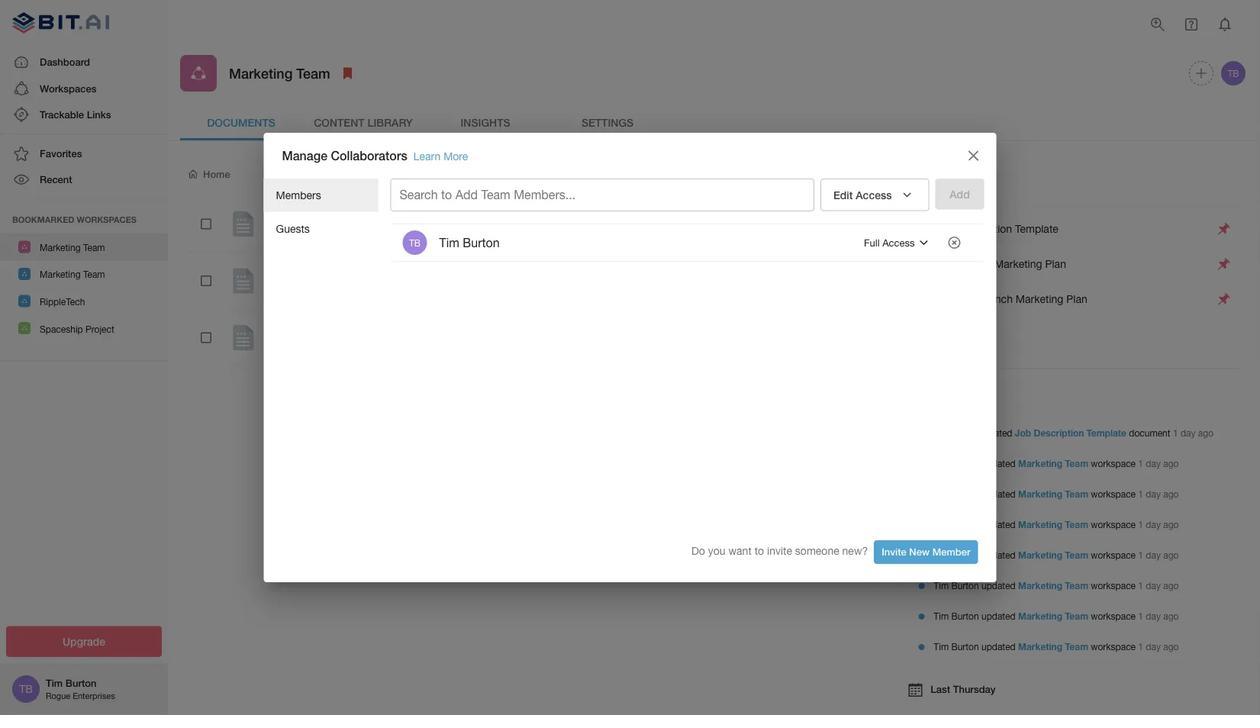 Task type: describe. For each thing, give the bounding box(es) containing it.
edit
[[834, 189, 853, 201]]

more
[[444, 150, 468, 163]]

new?
[[843, 545, 868, 557]]

0 horizontal spatial job description template
[[266, 210, 401, 223]]

favorite image
[[406, 207, 425, 226]]

create new button
[[800, 159, 882, 190]]

collaborators
[[331, 148, 408, 163]]

2 marketing team link from the top
[[1019, 489, 1089, 500]]

home link
[[186, 167, 230, 181]]

invite
[[882, 546, 907, 558]]

0 horizontal spatial template
[[353, 210, 401, 223]]

spaceship project
[[40, 324, 114, 334]]

1 horizontal spatial job description template
[[937, 223, 1059, 235]]

created
[[982, 428, 1013, 439]]

trackable
[[40, 108, 84, 120]]

workspaces
[[77, 215, 137, 225]]

plan inside product launch marketing plan link
[[1067, 293, 1088, 306]]

4 marketing team link from the top
[[1019, 550, 1089, 561]]

workspaces
[[40, 82, 97, 94]]

library
[[368, 116, 413, 128]]

product launch marketing plan link
[[913, 290, 1213, 308]]

recent
[[40, 174, 72, 185]]

pinned items
[[907, 184, 981, 199]]

edit access
[[834, 189, 892, 201]]

insights
[[461, 116, 510, 128]]

7 marketing team link from the top
[[1019, 642, 1089, 653]]

1 workspace from the top
[[1091, 459, 1136, 469]]

partnership marketing plan
[[937, 258, 1067, 270]]

1 vertical spatial job description template link
[[1015, 428, 1127, 439]]

tim inside tim burton rogue enterprises
[[46, 677, 63, 689]]

spaceship
[[40, 324, 83, 334]]

new for invite
[[910, 546, 930, 558]]

partnership marketing plan link
[[913, 255, 1213, 273]]

1 horizontal spatial template
[[1016, 223, 1059, 235]]

last thursday
[[931, 683, 996, 695]]

tim burton
[[439, 236, 500, 250]]

tab list containing documents
[[180, 104, 1248, 140]]

thursday
[[953, 683, 996, 695]]

upgrade
[[63, 636, 105, 648]]

0 horizontal spatial job
[[266, 210, 286, 223]]

updated marketing team workspace 1 day ago for seventh marketing team link from the bottom
[[979, 459, 1179, 469]]

1 updated from the top
[[982, 459, 1016, 469]]

marketing team for 1st marketing team button
[[40, 242, 105, 253]]

settings link
[[547, 104, 669, 140]]

last
[[931, 683, 951, 695]]

tb button
[[1219, 59, 1248, 88]]

workspaces button
[[0, 75, 168, 102]]

members...
[[514, 188, 576, 202]]

3 workspace from the top
[[1091, 520, 1136, 530]]

links
[[87, 108, 111, 120]]

edit access button
[[821, 179, 930, 211]]

3 marketing team link from the top
[[1019, 520, 1089, 530]]

documents link
[[180, 104, 302, 140]]

tim inside manage collaborators dialog
[[439, 236, 460, 250]]

tim burton updated marketing team workspace 1 day ago for first marketing team link from the bottom
[[934, 642, 1179, 653]]

trackable links button
[[0, 102, 168, 128]]

6 marketing team link from the top
[[1019, 611, 1089, 622]]

2 horizontal spatial job
[[1015, 428, 1032, 439]]

1 marketing team button from the top
[[0, 233, 168, 261]]

invite
[[767, 545, 793, 557]]

project
[[86, 324, 114, 334]]

invite new member
[[882, 546, 971, 558]]

team inside manage collaborators dialog
[[481, 188, 511, 202]]

7 updated from the top
[[982, 642, 1016, 653]]

guests
[[276, 222, 310, 235]]

bookmarked workspaces
[[12, 215, 137, 225]]

rippletech
[[40, 296, 85, 307]]

5 updated from the top
[[982, 581, 1016, 591]]

updated marketing team workspace 1 day ago for 5th marketing team link from the bottom
[[979, 520, 1179, 530]]

insights link
[[425, 104, 547, 140]]

content library
[[314, 116, 413, 128]]



Task type: locate. For each thing, give the bounding box(es) containing it.
marketing team button down bookmarked workspaces
[[0, 233, 168, 261]]

full access
[[864, 237, 915, 249]]

bookmarked
[[12, 215, 74, 225]]

access for edit access
[[856, 189, 892, 201]]

1 marketing team link from the top
[[1019, 459, 1089, 469]]

5 workspace from the top
[[1091, 581, 1136, 591]]

marketing team up rippletech
[[40, 269, 105, 280]]

launch
[[978, 293, 1013, 306]]

full
[[864, 237, 880, 249]]

workspace
[[1091, 459, 1136, 469], [1091, 489, 1136, 500], [1091, 520, 1136, 530], [1091, 550, 1136, 561], [1091, 581, 1136, 591], [1091, 611, 1136, 622], [1091, 642, 1136, 653]]

template
[[353, 210, 401, 223], [1016, 223, 1059, 235], [1087, 428, 1127, 439]]

items
[[949, 184, 981, 199]]

1 horizontal spatial plan
[[1067, 293, 1088, 306]]

marketing team for 1st marketing team button from the bottom
[[40, 269, 105, 280]]

job up created
[[266, 210, 286, 223]]

members
[[276, 189, 321, 202]]

pinned
[[907, 184, 946, 199]]

6 workspace from the top
[[1091, 611, 1136, 622]]

tim burton updated marketing team workspace 1 day ago for 4th marketing team link from the top
[[934, 550, 1179, 561]]

1 vertical spatial access
[[883, 237, 915, 249]]

want
[[729, 545, 752, 557]]

access
[[856, 189, 892, 201], [883, 237, 915, 249]]

plan up product launch marketing plan link in the top right of the page
[[1046, 258, 1067, 270]]

1 vertical spatial tb
[[409, 238, 421, 248]]

settings
[[582, 116, 634, 128]]

1 horizontal spatial to
[[755, 545, 764, 557]]

0 horizontal spatial description
[[289, 210, 350, 223]]

someone
[[796, 545, 840, 557]]

burton inside tim burton rogue enterprises
[[65, 677, 97, 689]]

favorites
[[40, 148, 82, 159]]

plan
[[1046, 258, 1067, 270], [1067, 293, 1088, 306]]

tb inside button
[[1228, 68, 1240, 79]]

learn more link
[[414, 150, 468, 163]]

content library link
[[302, 104, 425, 140]]

team
[[297, 65, 330, 81], [481, 188, 511, 202], [83, 242, 105, 253], [83, 269, 105, 280], [1065, 459, 1089, 469], [1065, 489, 1089, 500], [1065, 520, 1089, 530], [1065, 550, 1089, 561], [1065, 581, 1089, 591], [1065, 611, 1089, 622], [1065, 642, 1089, 653]]

tab list
[[180, 104, 1248, 140]]

job description template up partnership marketing plan
[[937, 223, 1059, 235]]

0 vertical spatial to
[[441, 188, 452, 202]]

template up the partnership marketing plan link on the right of page
[[1016, 223, 1059, 235]]

template left document
[[1087, 428, 1127, 439]]

created by tim burton
[[266, 231, 351, 241]]

description up created by tim burton
[[289, 210, 350, 223]]

burton
[[326, 231, 351, 241], [463, 236, 500, 250], [952, 550, 979, 561], [952, 581, 979, 591], [952, 611, 979, 622], [952, 642, 979, 653], [65, 677, 97, 689]]

description
[[289, 210, 350, 223], [958, 223, 1013, 235], [1034, 428, 1085, 439]]

access right full
[[883, 237, 915, 249]]

to right want
[[755, 545, 764, 557]]

1 vertical spatial updated marketing team workspace 1 day ago
[[979, 489, 1179, 500]]

marketing team
[[229, 65, 330, 81], [40, 242, 105, 253], [40, 269, 105, 280]]

day
[[1181, 428, 1196, 439], [1146, 459, 1161, 469], [1146, 489, 1161, 500], [1146, 520, 1161, 530], [1146, 550, 1161, 561], [1146, 581, 1161, 591], [1146, 611, 1161, 622], [1146, 642, 1161, 653]]

recent button
[[0, 167, 168, 193]]

marketing team link
[[1019, 459, 1089, 469], [1019, 489, 1089, 500], [1019, 520, 1089, 530], [1019, 550, 1089, 561], [1019, 581, 1089, 591], [1019, 611, 1089, 622], [1019, 642, 1089, 653]]

2 marketing team button from the top
[[0, 261, 168, 288]]

product launch marketing plan
[[937, 293, 1088, 306]]

job description template link right created
[[1015, 428, 1127, 439]]

do
[[692, 545, 705, 557]]

ago
[[1199, 428, 1214, 439], [1164, 459, 1179, 469], [1164, 489, 1179, 500], [1164, 520, 1179, 530], [1164, 550, 1179, 561], [1164, 581, 1179, 591], [1164, 611, 1179, 622], [1164, 642, 1179, 653]]

marketing team up documents link
[[229, 65, 330, 81]]

access for full access
[[883, 237, 915, 249]]

full access button
[[861, 231, 937, 255]]

1
[[1174, 428, 1179, 439], [1139, 459, 1144, 469], [1139, 489, 1144, 500], [1139, 520, 1144, 530], [1139, 550, 1144, 561], [1139, 581, 1144, 591], [1139, 611, 1144, 622], [1139, 642, 1144, 653]]

0 horizontal spatial tb
[[19, 683, 33, 696]]

1 horizontal spatial description
[[958, 223, 1013, 235]]

updated marketing team workspace 1 day ago for 2nd marketing team link from the top of the page
[[979, 489, 1179, 500]]

job description template link
[[913, 220, 1213, 238], [1015, 428, 1127, 439]]

favorites button
[[0, 141, 168, 167]]

upgrade button
[[6, 627, 162, 657]]

do you want to invite someone new?
[[692, 545, 868, 557]]

access inside button
[[883, 237, 915, 249]]

new up edit access
[[848, 168, 870, 181]]

documents
[[207, 116, 276, 128]]

remove bookmark image
[[339, 64, 357, 82]]

0 horizontal spatial new
[[848, 168, 870, 181]]

marketing team down bookmarked workspaces
[[40, 242, 105, 253]]

3 updated from the top
[[982, 520, 1016, 530]]

marketing
[[229, 65, 293, 81], [40, 242, 81, 253], [995, 258, 1043, 270], [40, 269, 81, 280], [1016, 293, 1064, 306], [1019, 459, 1063, 469], [1019, 489, 1063, 500], [1019, 520, 1063, 530], [1019, 550, 1063, 561], [1019, 581, 1063, 591], [1019, 611, 1063, 622], [1019, 642, 1063, 653]]

manage collaborators dialog
[[264, 133, 997, 583]]

new right invite
[[910, 546, 930, 558]]

dashboard button
[[0, 49, 168, 75]]

tim
[[309, 231, 323, 241], [439, 236, 460, 250], [934, 550, 949, 561], [934, 581, 949, 591], [934, 611, 949, 622], [934, 642, 949, 653], [46, 677, 63, 689]]

5 marketing team link from the top
[[1019, 581, 1089, 591]]

1 vertical spatial plan
[[1067, 293, 1088, 306]]

2 horizontal spatial template
[[1087, 428, 1127, 439]]

dashboard
[[40, 56, 90, 68]]

manage
[[282, 148, 328, 163]]

created
[[266, 231, 296, 241]]

search to add team members...
[[400, 188, 576, 202]]

tim burton updated marketing team workspace 1 day ago
[[934, 550, 1179, 561], [934, 581, 1179, 591], [934, 611, 1179, 622], [934, 642, 1179, 653]]

you
[[708, 545, 726, 557]]

description right created
[[1034, 428, 1085, 439]]

manage collaborators learn more
[[282, 148, 468, 163]]

0 vertical spatial marketing team
[[229, 65, 330, 81]]

to left add
[[441, 188, 452, 202]]

plan down the partnership marketing plan link on the right of page
[[1067, 293, 1088, 306]]

rogue
[[46, 691, 70, 701]]

0 vertical spatial tb
[[1228, 68, 1240, 79]]

2 vertical spatial updated marketing team workspace 1 day ago
[[979, 520, 1179, 530]]

created job description template document 1 day ago
[[979, 428, 1214, 439]]

updated
[[982, 459, 1016, 469], [982, 489, 1016, 500], [982, 520, 1016, 530], [982, 550, 1016, 561], [982, 581, 1016, 591], [982, 611, 1016, 622], [982, 642, 1016, 653]]

2 vertical spatial marketing team
[[40, 269, 105, 280]]

marketing team button up rippletech
[[0, 261, 168, 288]]

template left the favorite "icon"
[[353, 210, 401, 223]]

create
[[812, 168, 845, 181]]

burton inside manage collaborators dialog
[[463, 236, 500, 250]]

description up partnership marketing plan
[[958, 223, 1013, 235]]

1 vertical spatial marketing team
[[40, 242, 105, 253]]

home
[[203, 168, 230, 180]]

job
[[266, 210, 286, 223], [937, 223, 955, 235], [1015, 428, 1032, 439]]

rippletech button
[[0, 288, 168, 315]]

3 updated marketing team workspace 1 day ago from the top
[[979, 520, 1179, 530]]

guests button
[[264, 212, 378, 245]]

3 tim burton updated marketing team workspace 1 day ago from the top
[[934, 611, 1179, 622]]

learn
[[414, 150, 441, 163]]

job right created
[[1015, 428, 1032, 439]]

new inside manage collaborators dialog
[[910, 546, 930, 558]]

plan inside the partnership marketing plan link
[[1046, 258, 1067, 270]]

job description template link up the partnership marketing plan link on the right of page
[[913, 220, 1213, 238]]

1 tim burton updated marketing team workspace 1 day ago from the top
[[934, 550, 1179, 561]]

0 vertical spatial new
[[848, 168, 870, 181]]

0 vertical spatial job description template link
[[913, 220, 1213, 238]]

2 horizontal spatial description
[[1034, 428, 1085, 439]]

add
[[456, 188, 478, 202]]

tim burton updated marketing team workspace 1 day ago for sixth marketing team link from the top
[[934, 611, 1179, 622]]

content
[[314, 116, 365, 128]]

2 workspace from the top
[[1091, 489, 1136, 500]]

members button
[[264, 179, 378, 212]]

0 vertical spatial updated marketing team workspace 1 day ago
[[979, 459, 1179, 469]]

tim burton rogue enterprises
[[46, 677, 115, 701]]

1 horizontal spatial job
[[937, 223, 955, 235]]

access inside button
[[856, 189, 892, 201]]

tim burton updated marketing team workspace 1 day ago for fifth marketing team link
[[934, 581, 1179, 591]]

4 tim burton updated marketing team workspace 1 day ago from the top
[[934, 642, 1179, 653]]

7 workspace from the top
[[1091, 642, 1136, 653]]

0 horizontal spatial plan
[[1046, 258, 1067, 270]]

1 horizontal spatial new
[[910, 546, 930, 558]]

new for create
[[848, 168, 870, 181]]

document
[[1130, 428, 1171, 439]]

1 horizontal spatial tb
[[409, 238, 421, 248]]

access right edit
[[856, 189, 892, 201]]

0 horizontal spatial to
[[441, 188, 452, 202]]

2 horizontal spatial tb
[[1228, 68, 1240, 79]]

1 vertical spatial new
[[910, 546, 930, 558]]

job down pinned items
[[937, 223, 955, 235]]

2 vertical spatial tb
[[19, 683, 33, 696]]

search
[[400, 188, 438, 202]]

member
[[933, 546, 971, 558]]

create new
[[812, 168, 870, 181]]

updated marketing team workspace 1 day ago
[[979, 459, 1179, 469], [979, 489, 1179, 500], [979, 520, 1179, 530]]

0 vertical spatial access
[[856, 189, 892, 201]]

0 vertical spatial plan
[[1046, 258, 1067, 270]]

by
[[298, 231, 307, 241]]

new inside create new button
[[848, 168, 870, 181]]

6 updated from the top
[[982, 611, 1016, 622]]

trackable links
[[40, 108, 111, 120]]

2 tim burton updated marketing team workspace 1 day ago from the top
[[934, 581, 1179, 591]]

partnership
[[937, 258, 992, 270]]

1 updated marketing team workspace 1 day ago from the top
[[979, 459, 1179, 469]]

job description template up created by tim burton
[[266, 210, 401, 223]]

enterprises
[[73, 691, 115, 701]]

2 updated from the top
[[982, 489, 1016, 500]]

marketing team button
[[0, 233, 168, 261], [0, 261, 168, 288]]

new
[[848, 168, 870, 181], [910, 546, 930, 558]]

2 updated marketing team workspace 1 day ago from the top
[[979, 489, 1179, 500]]

4 updated from the top
[[982, 550, 1016, 561]]

4 workspace from the top
[[1091, 550, 1136, 561]]

product
[[937, 293, 975, 306]]

tb inside manage collaborators dialog
[[409, 238, 421, 248]]

1 vertical spatial to
[[755, 545, 764, 557]]

spaceship project button
[[0, 315, 168, 342]]



Task type: vqa. For each thing, say whether or not it's contained in the screenshot.


